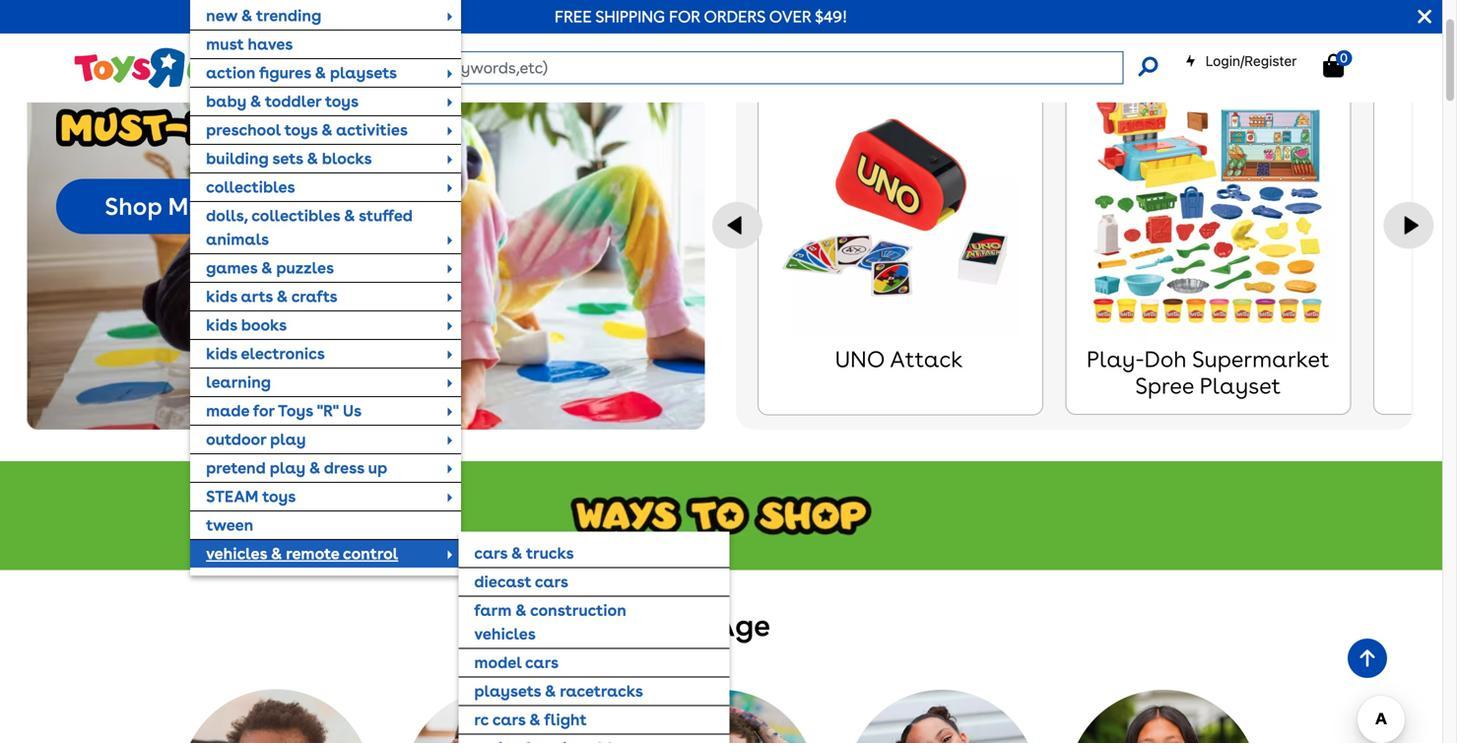 Task type: describe. For each thing, give the bounding box(es) containing it.
learning button
[[190, 368, 461, 396]]

steam
[[206, 487, 259, 506]]

vehicles & remote control
[[206, 544, 398, 563]]

trucks
[[526, 543, 574, 563]]

login/register button
[[1185, 51, 1297, 71]]

vehicles inside cars & trucks diecast cars farm & construction vehicles model cars playsets & racetracks rc cars & flight
[[474, 624, 536, 643]]

haves
[[248, 34, 293, 54]]

1 vertical spatial toys
[[285, 120, 318, 139]]

playsets inside new & trending must haves action figures & playsets baby & toddler toys preschool toys & activities building sets & blocks collectibles dolls, collectibles & stuffed animals games & puzzles kids arts & crafts kids books kids electronics learning made for toys "r" us outdoor play pretend play & dress up steam toys tween
[[330, 63, 397, 82]]

"r"
[[317, 401, 339, 420]]

games
[[206, 258, 258, 277]]

games & puzzles button
[[190, 254, 461, 282]]

new & trending button
[[190, 2, 461, 29]]

diecast cars link
[[459, 568, 730, 596]]

arts
[[241, 287, 273, 306]]

building
[[206, 149, 269, 168]]

figures
[[259, 63, 311, 82]]

must
[[206, 34, 244, 54]]

close button image
[[1418, 6, 1432, 28]]

twister hero image desktop image
[[27, 26, 705, 430]]

haves
[[235, 192, 307, 221]]

must-
[[168, 192, 235, 221]]

shop
[[105, 192, 162, 221]]

farm & construction vehicles link
[[459, 597, 730, 648]]

& right new
[[241, 6, 252, 25]]

Enter Keyword or Item No. search field
[[371, 51, 1124, 84]]

kids electronics button
[[190, 340, 461, 367]]

tween link
[[190, 511, 461, 539]]

& right farm
[[515, 601, 527, 620]]

free
[[555, 7, 592, 26]]

winter must haves image
[[56, 57, 322, 147]]

must haves link
[[190, 30, 461, 58]]

toys r us image
[[72, 46, 230, 90]]

collectibles button
[[190, 173, 461, 201]]

free shipping for orders over $49!
[[555, 7, 848, 26]]

for
[[669, 7, 700, 26]]

outdoor play button
[[190, 426, 461, 453]]

& right the sets
[[307, 149, 318, 168]]

model
[[474, 653, 522, 672]]

& right baby at the left top of the page
[[250, 91, 261, 111]]

login/register
[[1206, 53, 1297, 69]]

$49!
[[815, 7, 848, 26]]

rc
[[474, 710, 489, 729]]

pretend
[[206, 458, 266, 477]]

& down baby & toddler toys "dropdown button"
[[321, 120, 333, 139]]

1 vertical spatial collectibles
[[252, 206, 340, 225]]

animals
[[206, 229, 269, 249]]

shipping
[[596, 7, 665, 26]]

1 vertical spatial play
[[270, 458, 306, 477]]

cars up "diecast" on the left bottom of page
[[474, 543, 508, 563]]



Task type: locate. For each thing, give the bounding box(es) containing it.
cars right 'rc' on the bottom left of page
[[493, 710, 526, 729]]

&
[[241, 6, 252, 25], [315, 63, 326, 82], [250, 91, 261, 111], [321, 120, 333, 139], [307, 149, 318, 168], [344, 206, 355, 225], [261, 258, 272, 277], [277, 287, 288, 306], [309, 458, 320, 477], [511, 543, 522, 563], [271, 544, 282, 563], [515, 601, 527, 620], [545, 681, 556, 701], [529, 710, 541, 729]]

0 horizontal spatial vehicles
[[206, 544, 267, 563]]

playsets inside cars & trucks diecast cars farm & construction vehicles model cars playsets & racetracks rc cars & flight
[[474, 681, 541, 701]]

playsets down 'must haves' link
[[330, 63, 397, 82]]

orders
[[704, 7, 766, 26]]

1 kids from the top
[[206, 287, 237, 306]]

flight
[[544, 710, 587, 729]]

toys down toddler in the top left of the page
[[285, 120, 318, 139]]

preschool toys & activities button
[[190, 116, 461, 144]]

& left flight
[[529, 710, 541, 729]]

crafts
[[291, 287, 338, 306]]

0
[[1340, 50, 1348, 65]]

0 vertical spatial kids
[[206, 287, 237, 306]]

0 vertical spatial toys
[[325, 91, 359, 111]]

ways to shop image
[[0, 461, 1443, 570]]

& up "diecast" on the left bottom of page
[[511, 543, 522, 563]]

books
[[241, 315, 287, 334]]

farm
[[474, 601, 512, 620]]

vehicles
[[206, 544, 267, 563], [474, 624, 536, 643]]

kids down games
[[206, 287, 237, 306]]

learning
[[206, 372, 271, 392]]

us
[[343, 401, 362, 420]]

up
[[368, 458, 387, 477]]

cars down trucks
[[535, 572, 569, 591]]

cars right model
[[525, 653, 559, 672]]

collectibles down building
[[206, 177, 295, 196]]

& left stuffed
[[344, 206, 355, 225]]

over
[[769, 7, 811, 26]]

action
[[206, 63, 256, 82]]

vehicles down tween
[[206, 544, 267, 563]]

None search field
[[371, 51, 1158, 84]]

cars & trucks link
[[459, 539, 730, 567]]

dress
[[324, 458, 365, 477]]

2 vertical spatial toys
[[262, 487, 296, 506]]

made
[[206, 401, 249, 420]]

baby
[[206, 91, 247, 111]]

collectibles down collectibles popup button
[[252, 206, 340, 225]]

shop by category menu
[[190, 0, 730, 743]]

stuffed
[[359, 206, 413, 225]]

diecast
[[474, 572, 531, 591]]

kids left the books
[[206, 315, 237, 334]]

kids arts & crafts button
[[190, 283, 461, 310]]

play
[[270, 430, 306, 449], [270, 458, 306, 477]]

1 vertical spatial kids
[[206, 315, 237, 334]]

2 vertical spatial kids
[[206, 344, 237, 363]]

cars
[[474, 543, 508, 563], [535, 572, 569, 591], [525, 653, 559, 672], [493, 710, 526, 729]]

go to previous image
[[713, 202, 763, 249]]

blocks
[[322, 149, 372, 168]]

1 horizontal spatial vehicles
[[474, 624, 536, 643]]

made for toys "r" us button
[[190, 397, 461, 425]]

0 vertical spatial playsets
[[330, 63, 397, 82]]

play down toys
[[270, 430, 306, 449]]

& up arts
[[261, 258, 272, 277]]

& inside popup button
[[271, 544, 282, 563]]

toys
[[325, 91, 359, 111], [285, 120, 318, 139], [262, 487, 296, 506]]

vehicles-and-remote-control menu
[[459, 532, 730, 743]]

kids
[[206, 287, 237, 306], [206, 315, 237, 334], [206, 344, 237, 363]]

& left remote
[[271, 544, 282, 563]]

puzzles
[[276, 258, 334, 277]]

new & trending must haves action figures & playsets baby & toddler toys preschool toys & activities building sets & blocks collectibles dolls, collectibles & stuffed animals games & puzzles kids arts & crafts kids books kids electronics learning made for toys "r" us outdoor play pretend play & dress up steam toys tween
[[206, 6, 413, 534]]

tween
[[206, 515, 253, 534]]

playsets down model
[[474, 681, 541, 701]]

activities
[[336, 120, 408, 139]]

& right arts
[[277, 287, 288, 306]]

0 vertical spatial vehicles
[[206, 544, 267, 563]]

construction
[[530, 601, 627, 620]]

1 horizontal spatial playsets
[[474, 681, 541, 701]]

shopping bag image
[[1324, 54, 1344, 77]]

cars & trucks diecast cars farm & construction vehicles model cars playsets & racetracks rc cars & flight
[[474, 543, 643, 729]]

new
[[206, 6, 238, 25]]

0 link
[[1324, 50, 1364, 78]]

go to next image
[[1384, 202, 1434, 249]]

play down outdoor play popup button
[[270, 458, 306, 477]]

rc cars & flight link
[[459, 706, 730, 734]]

outdoor
[[206, 430, 266, 449]]

& down 'must haves' link
[[315, 63, 326, 82]]

electronics
[[241, 344, 325, 363]]

& left dress
[[309, 458, 320, 477]]

collectibles
[[206, 177, 295, 196], [252, 206, 340, 225]]

dolls,
[[206, 206, 248, 225]]

vehicles down farm
[[474, 624, 536, 643]]

steam toys button
[[190, 483, 461, 510]]

0 horizontal spatial playsets
[[330, 63, 397, 82]]

& up flight
[[545, 681, 556, 701]]

sets
[[272, 149, 303, 168]]

1 vertical spatial vehicles
[[474, 624, 536, 643]]

toys right steam
[[262, 487, 296, 506]]

preschool
[[206, 120, 281, 139]]

for
[[253, 401, 275, 420]]

3 kids from the top
[[206, 344, 237, 363]]

control
[[343, 544, 398, 563]]

toddler
[[265, 91, 321, 111]]

toys down action figures & playsets popup button at the left top of the page
[[325, 91, 359, 111]]

2 kids from the top
[[206, 315, 237, 334]]

model cars link
[[459, 649, 730, 676]]

vehicles & remote control button
[[190, 540, 461, 567]]

pretend play & dress up button
[[190, 454, 461, 482]]

building sets & blocks button
[[190, 145, 461, 172]]

toys
[[278, 401, 313, 420]]

free shipping for orders over $49! link
[[555, 7, 848, 26]]

0 vertical spatial play
[[270, 430, 306, 449]]

0 vertical spatial collectibles
[[206, 177, 295, 196]]

vehicles inside popup button
[[206, 544, 267, 563]]

remote
[[286, 544, 339, 563]]

trending
[[256, 6, 321, 25]]

shop must-haves
[[105, 192, 307, 221]]

playsets
[[330, 63, 397, 82], [474, 681, 541, 701]]

action figures & playsets button
[[190, 59, 461, 87]]

dolls, collectibles & stuffed animals button
[[190, 202, 461, 253]]

kids books button
[[190, 311, 461, 339]]

playsets & racetracks link
[[459, 677, 730, 705]]

kids up the learning
[[206, 344, 237, 363]]

baby & toddler toys button
[[190, 88, 461, 115]]

1 vertical spatial playsets
[[474, 681, 541, 701]]

racetracks
[[560, 681, 643, 701]]



Task type: vqa. For each thing, say whether or not it's contained in the screenshot.
topmost 5
no



